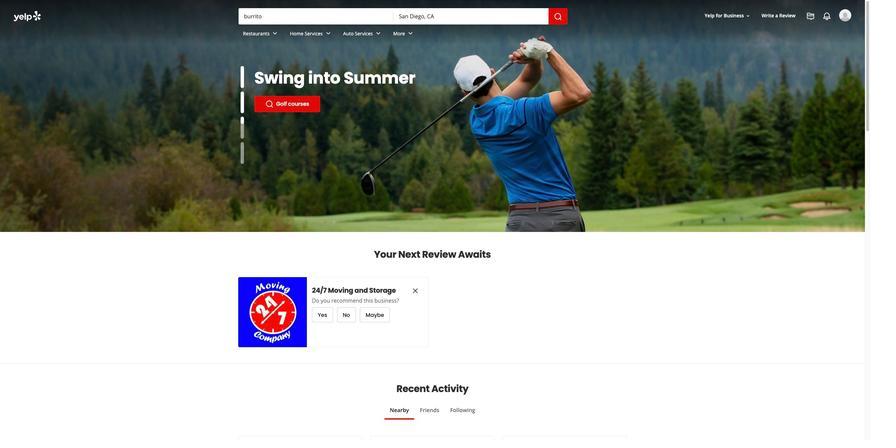 Task type: describe. For each thing, give the bounding box(es) containing it.
1 24 chevron down v2 image from the left
[[271, 29, 279, 38]]

none field address, neighborhood, city, state or zip
[[394, 8, 549, 24]]

2 select slide image from the top
[[241, 91, 244, 113]]

2 24 chevron down v2 image from the left
[[374, 29, 383, 38]]

tyler b. image
[[840, 9, 852, 21]]

3 24 chevron down v2 image from the left
[[407, 29, 415, 38]]

none field things to do, nail salons, plumbers
[[239, 8, 394, 24]]



Task type: vqa. For each thing, say whether or not it's contained in the screenshot.
Recommend "DROPDOWN BUTTON"
no



Task type: locate. For each thing, give the bounding box(es) containing it.
None field
[[239, 8, 394, 24], [394, 8, 549, 24]]

explore recent activity section section
[[238, 364, 627, 440]]

1 select slide image from the top
[[241, 66, 244, 88]]

business categories element
[[238, 24, 852, 44]]

user actions element
[[700, 9, 861, 50]]

1 none field from the left
[[239, 8, 394, 24]]

None search field
[[0, 0, 866, 50]]

search image
[[554, 13, 563, 21]]

photo of 24/7 moving and storage image
[[238, 277, 307, 347]]

tab list
[[238, 406, 627, 420]]

address, neighborhood, city, state or zip search field
[[394, 8, 549, 24]]

projects image
[[807, 12, 815, 20]]

16 chevron down v2 image
[[746, 13, 751, 19]]

2 none field from the left
[[394, 8, 549, 24]]

select slide image
[[241, 66, 244, 88], [241, 91, 244, 113]]

24 chevron down v2 image
[[324, 29, 332, 38]]

0 vertical spatial select slide image
[[241, 66, 244, 88]]

None search field
[[239, 8, 568, 24]]

notifications image
[[823, 12, 832, 20]]

1 vertical spatial select slide image
[[241, 91, 244, 113]]

things to do, nail salons, plumbers search field
[[239, 8, 394, 24]]

1 horizontal spatial 24 chevron down v2 image
[[374, 29, 383, 38]]

2 horizontal spatial 24 chevron down v2 image
[[407, 29, 415, 38]]

dismiss card image
[[411, 287, 420, 295]]

24 chevron down v2 image
[[271, 29, 279, 38], [374, 29, 383, 38], [407, 29, 415, 38]]

24 search v2 image
[[265, 100, 274, 108]]

0 horizontal spatial 24 chevron down v2 image
[[271, 29, 279, 38]]



